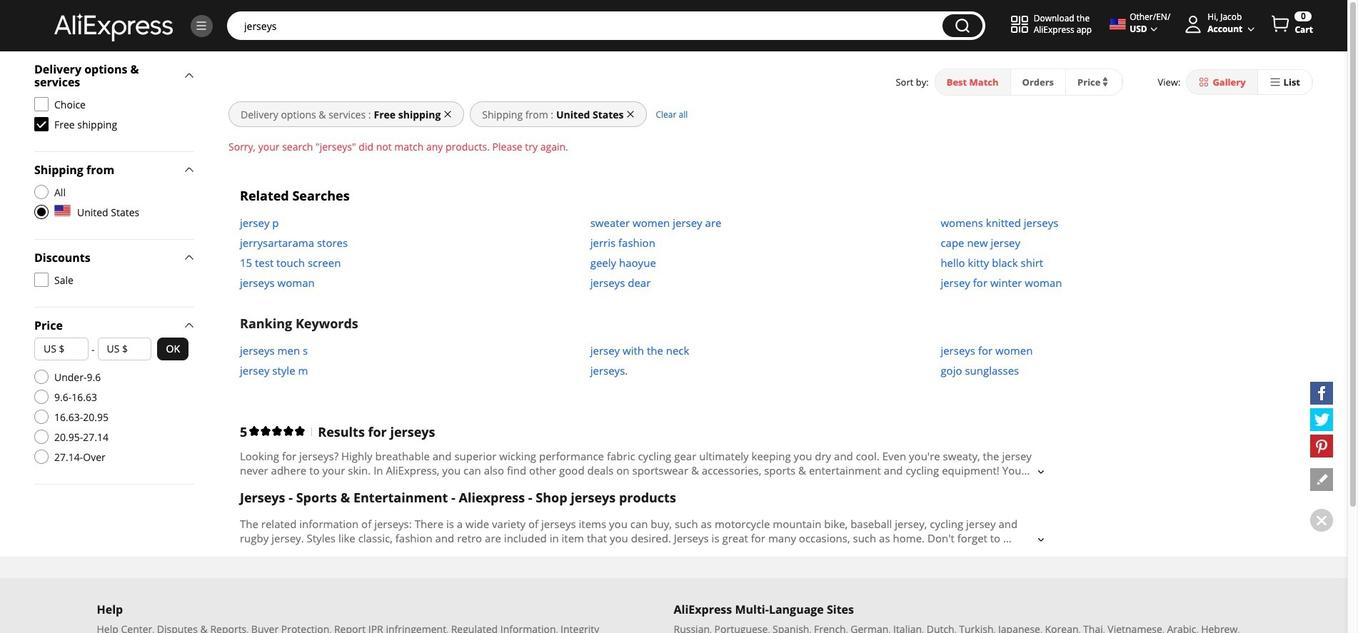 Task type: vqa. For each thing, say whether or not it's contained in the screenshot.
Birthday
no



Task type: locate. For each thing, give the bounding box(es) containing it.
11l24uk image
[[34, 370, 49, 384], [34, 410, 49, 424]]

4ftxrwp image
[[34, 273, 49, 287]]

4ftxrwp image
[[34, 97, 49, 111]]

2 11l24uk image from the top
[[34, 410, 49, 424]]

11l24uk image
[[34, 185, 49, 199], [34, 390, 49, 404], [34, 430, 49, 444], [34, 450, 49, 464]]

1 11l24uk image from the top
[[34, 185, 49, 199]]

1sqid_b image
[[195, 19, 208, 32]]

None button
[[942, 14, 982, 37]]

pokemon cards text field
[[237, 19, 935, 33]]

0 vertical spatial 11l24uk image
[[34, 370, 49, 384]]

3 11l24uk image from the top
[[34, 430, 49, 444]]

1 vertical spatial 11l24uk image
[[34, 410, 49, 424]]

2 11l24uk image from the top
[[34, 390, 49, 404]]



Task type: describe. For each thing, give the bounding box(es) containing it.
1 11l24uk image from the top
[[34, 370, 49, 384]]

4 11l24uk image from the top
[[34, 450, 49, 464]]



